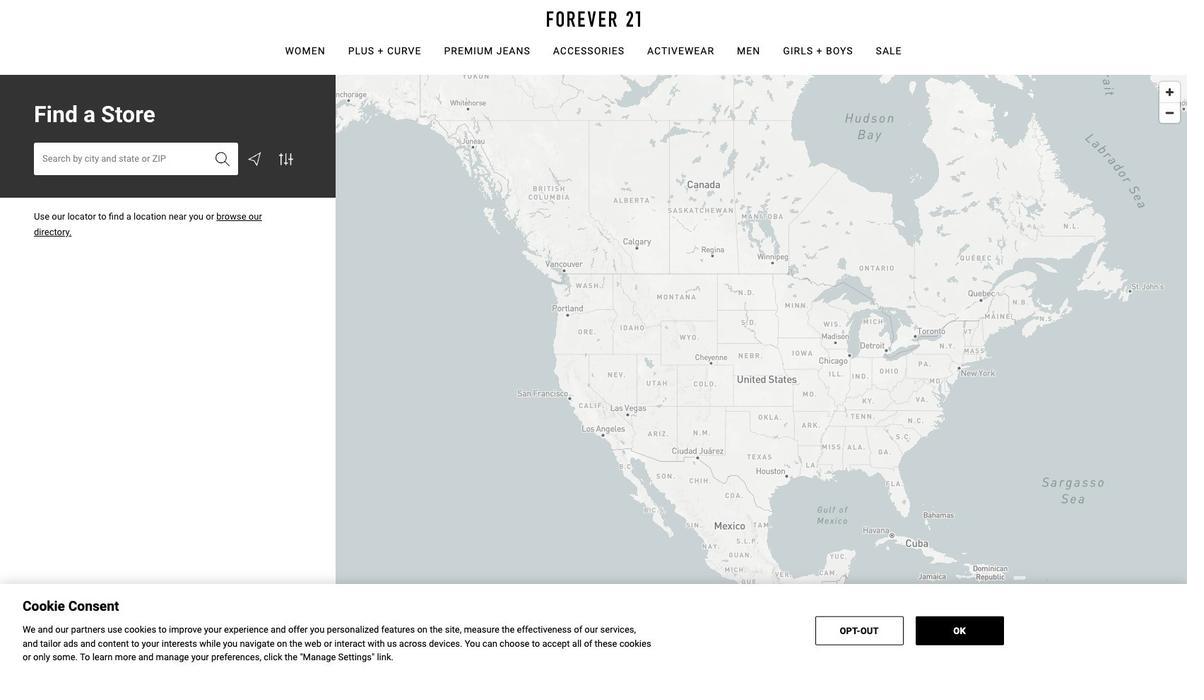Task type: locate. For each thing, give the bounding box(es) containing it.
map region
[[336, 75, 1188, 681]]

Search by city and state or ZIP text field
[[34, 143, 238, 175]]



Task type: describe. For each thing, give the bounding box(es) containing it.
zoom in image
[[1160, 82, 1181, 103]]

forever 21 image
[[547, 11, 641, 27]]

zoom out image
[[1160, 103, 1181, 123]]



